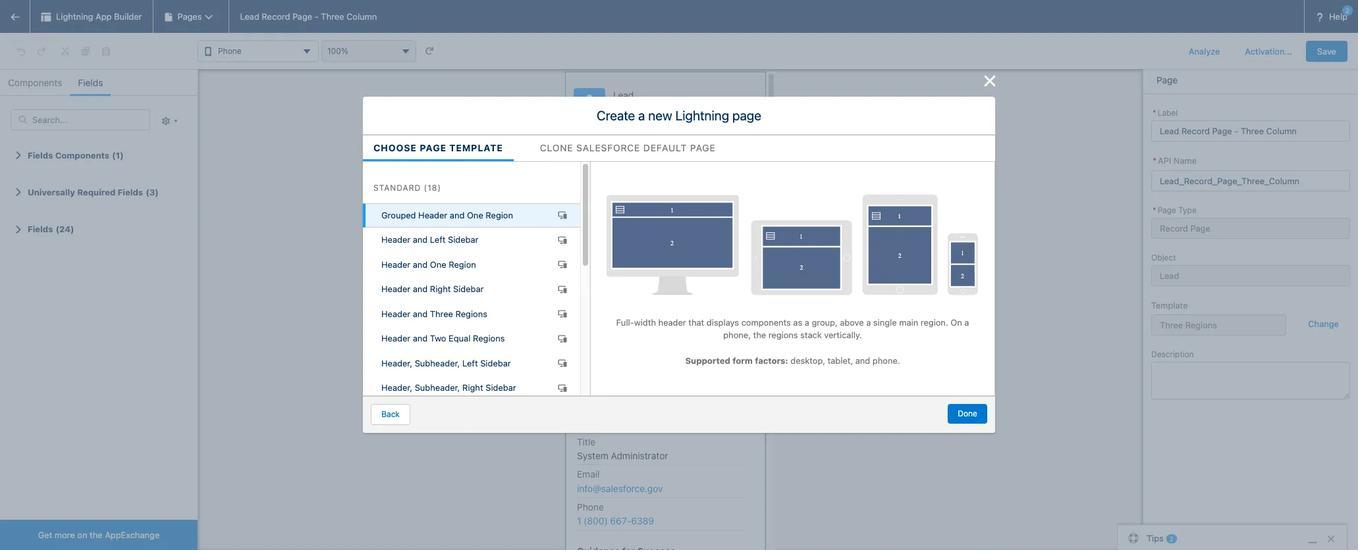 Task type: describe. For each thing, give the bounding box(es) containing it.
main
[[899, 317, 918, 328]]

* for * label
[[1153, 108, 1157, 118]]

right for subheader,
[[462, 383, 483, 393]]

clone salesforce default page link
[[529, 135, 726, 161]]

lead record page - three column
[[240, 11, 377, 22]]

text default image for header and one region
[[558, 260, 567, 269]]

choose page template
[[374, 142, 503, 153]]

the inside button
[[90, 530, 103, 541]]

header for header and two equal regions
[[381, 333, 411, 344]]

clone salesforce default page
[[540, 142, 716, 153]]

type
[[1179, 205, 1197, 215]]

subheader, for right
[[415, 383, 460, 393]]

0 vertical spatial regions
[[456, 309, 487, 319]]

api
[[1158, 155, 1172, 166]]

get more on the appexchange button
[[0, 520, 198, 551]]

desktop,
[[791, 356, 825, 366]]

salesforce
[[576, 142, 640, 153]]

done link
[[948, 404, 987, 424]]

page
[[733, 108, 762, 123]]

components
[[742, 317, 791, 328]]

text default image for header, subheader, right sidebar
[[558, 384, 567, 393]]

and for three
[[413, 309, 428, 319]]

0 horizontal spatial one
[[430, 259, 446, 270]]

default
[[644, 142, 687, 153]]

back
[[382, 409, 400, 419]]

the inside full-width header that displays components as a group, above a single main region. on a phone, the regions stack vertically.
[[753, 330, 766, 341]]

page left type
[[1158, 205, 1176, 215]]

choose page template link
[[363, 135, 514, 161]]

clone
[[540, 142, 573, 153]]

factors:
[[755, 356, 788, 366]]

done
[[958, 409, 978, 419]]

tablet,
[[828, 356, 853, 366]]

(18)
[[424, 183, 441, 193]]

right for and
[[430, 284, 451, 294]]

Object text field
[[1152, 265, 1350, 286]]

stack
[[800, 330, 822, 341]]

get
[[38, 530, 52, 541]]

change button
[[1297, 313, 1350, 336]]

0 horizontal spatial region
[[449, 259, 476, 270]]

a right on at the right of the page
[[965, 317, 969, 328]]

save
[[1317, 46, 1337, 56]]

Search... search field
[[11, 109, 150, 130]]

text default image for header and two equal regions
[[558, 334, 567, 344]]

header, for header, subheader, right sidebar
[[381, 383, 412, 393]]

choose
[[374, 142, 417, 153]]

tips 2
[[1147, 533, 1174, 544]]

standard
[[374, 183, 421, 193]]

and for one
[[413, 259, 428, 270]]

change
[[1309, 319, 1339, 330]]

left for subheader,
[[462, 358, 478, 369]]

header for header and right sidebar
[[381, 284, 411, 294]]

form
[[733, 356, 753, 366]]

on
[[77, 530, 87, 541]]

a left single
[[866, 317, 871, 328]]

activation...
[[1245, 46, 1292, 56]]

phone button
[[198, 40, 319, 62]]

create a new lightning page
[[597, 108, 762, 123]]

back link
[[371, 404, 410, 425]]

header, subheader, right sidebar link
[[363, 376, 580, 401]]

2 for tips
[[1170, 535, 1174, 543]]

page left - on the top of the page
[[292, 11, 312, 22]]

lead
[[240, 11, 259, 22]]

regions
[[769, 330, 798, 341]]

Description text field
[[1152, 362, 1350, 400]]

name
[[1174, 155, 1197, 166]]

header, subheader, left sidebar
[[381, 358, 511, 369]]

grouped header and one region link
[[363, 203, 580, 228]]

lightning app builder
[[56, 11, 142, 22]]

record
[[262, 11, 290, 22]]

analyze
[[1189, 46, 1220, 56]]

and for two
[[413, 333, 428, 344]]

tips
[[1147, 533, 1164, 544]]

displays
[[707, 317, 739, 328]]

header and three regions
[[381, 309, 487, 319]]

text default image for header and three regions
[[558, 310, 567, 319]]

1 vertical spatial lightning
[[676, 108, 729, 123]]

inverse image
[[982, 73, 998, 89]]

column
[[347, 11, 377, 22]]

header and two equal regions
[[381, 333, 505, 344]]

* api name
[[1153, 155, 1197, 166]]

page up label
[[1157, 74, 1178, 86]]

app
[[96, 11, 112, 22]]

0 vertical spatial three
[[321, 11, 344, 22]]

vertically.
[[824, 330, 862, 341]]

region.
[[921, 317, 948, 328]]

help 2
[[1329, 7, 1350, 22]]

equal
[[449, 333, 471, 344]]

standard (18)
[[374, 183, 441, 193]]

0 vertical spatial region
[[486, 210, 513, 220]]

create
[[597, 108, 635, 123]]

supported form factors: desktop, tablet, and phone.
[[685, 356, 900, 366]]

left for and
[[430, 235, 446, 245]]

phone.
[[873, 356, 900, 366]]

1 vertical spatial template
[[1152, 300, 1188, 311]]

header and left sidebar link
[[363, 228, 580, 253]]

subheader, for left
[[415, 358, 460, 369]]

header and right sidebar
[[381, 284, 484, 294]]

1 group from the left
[[11, 41, 52, 62]]

phone,
[[724, 330, 751, 341]]

two
[[430, 333, 446, 344]]



Task type: vqa. For each thing, say whether or not it's contained in the screenshot.
Clone Salesforce Default Page
yes



Task type: locate. For each thing, give the bounding box(es) containing it.
text default image for header and right sidebar
[[558, 285, 567, 294]]

region up header and left sidebar link
[[486, 210, 513, 220]]

* label
[[1153, 108, 1178, 118]]

0 vertical spatial left
[[430, 235, 446, 245]]

new
[[648, 108, 672, 123]]

group
[[11, 41, 52, 62], [55, 41, 117, 62]]

region
[[486, 210, 513, 220], [449, 259, 476, 270]]

left
[[430, 235, 446, 245], [462, 358, 478, 369]]

sidebar for header and left sidebar
[[448, 235, 479, 245]]

2 vertical spatial *
[[1153, 205, 1157, 215]]

* for * api name
[[1153, 155, 1157, 166]]

page inside choose page template link
[[420, 142, 447, 153]]

left up header and one region
[[430, 235, 446, 245]]

* left label
[[1153, 108, 1157, 118]]

0 vertical spatial header,
[[381, 358, 412, 369]]

-
[[315, 11, 319, 22]]

0 vertical spatial the
[[753, 330, 766, 341]]

1 vertical spatial 2
[[1170, 535, 1174, 543]]

tab list
[[0, 70, 198, 96]]

5 text default image from the top
[[558, 384, 567, 393]]

0 horizontal spatial the
[[90, 530, 103, 541]]

text default image inside header, subheader, left sidebar link
[[558, 359, 567, 368]]

and for right
[[413, 284, 428, 294]]

sidebar for header, subheader, right sidebar
[[486, 383, 516, 393]]

full-width header that displays components as a group, above a single main region. on a phone, the regions stack vertically.
[[616, 317, 969, 341]]

sidebar down header, subheader, left sidebar link
[[486, 383, 516, 393]]

subheader, down header, subheader, left sidebar
[[415, 383, 460, 393]]

None text field
[[1152, 121, 1350, 142]]

header and two equal regions link
[[363, 327, 580, 351]]

1 horizontal spatial 2
[[1346, 7, 1350, 14]]

object
[[1152, 253, 1176, 263]]

right up header and three regions at left bottom
[[430, 284, 451, 294]]

three
[[321, 11, 344, 22], [430, 309, 453, 319]]

1 text default image from the top
[[558, 260, 567, 269]]

get more on the appexchange
[[38, 530, 160, 541]]

* for * page type
[[1153, 205, 1157, 215]]

three inside header and three regions link
[[430, 309, 453, 319]]

width
[[634, 317, 656, 328]]

and down header and right sidebar
[[413, 309, 428, 319]]

3 * from the top
[[1153, 205, 1157, 215]]

activation... button
[[1234, 41, 1304, 62]]

3 text default image from the top
[[558, 285, 567, 294]]

sidebar down grouped header and one region link
[[448, 235, 479, 245]]

sidebar down header and one region link
[[453, 284, 484, 294]]

0 vertical spatial template
[[450, 142, 503, 153]]

help
[[1329, 11, 1348, 22]]

page right default on the top of page
[[690, 142, 716, 153]]

2 up "save" button
[[1346, 7, 1350, 14]]

as
[[793, 317, 803, 328]]

0 vertical spatial subheader,
[[415, 358, 460, 369]]

2 text default image from the top
[[558, 236, 567, 245]]

header for header and left sidebar
[[381, 235, 411, 245]]

2
[[1346, 7, 1350, 14], [1170, 535, 1174, 543]]

header down header and right sidebar
[[381, 309, 411, 319]]

appexchange
[[105, 530, 160, 541]]

1 vertical spatial *
[[1153, 155, 1157, 166]]

*
[[1153, 108, 1157, 118], [1153, 155, 1157, 166], [1153, 205, 1157, 215]]

save button
[[1306, 41, 1348, 62]]

1 horizontal spatial three
[[430, 309, 453, 319]]

1 vertical spatial one
[[430, 259, 446, 270]]

and up header and one region
[[413, 235, 428, 245]]

group,
[[812, 317, 838, 328]]

pages
[[178, 11, 202, 22]]

sidebar for header and right sidebar
[[453, 284, 484, 294]]

header
[[418, 210, 447, 220], [381, 235, 411, 245], [381, 259, 411, 270], [381, 284, 411, 294], [381, 309, 411, 319], [381, 333, 411, 344]]

2 * from the top
[[1153, 155, 1157, 166]]

* page type
[[1153, 205, 1197, 215]]

template inside choose page template link
[[450, 142, 503, 153]]

1 horizontal spatial region
[[486, 210, 513, 220]]

1 text default image from the top
[[558, 211, 567, 220]]

description
[[1152, 350, 1194, 360]]

three right - on the top of the page
[[321, 11, 344, 22]]

1 vertical spatial the
[[90, 530, 103, 541]]

2 inside tips 2
[[1170, 535, 1174, 543]]

page
[[292, 11, 312, 22], [1157, 74, 1178, 86], [420, 142, 447, 153], [690, 142, 716, 153], [1158, 205, 1176, 215]]

header for header and three regions
[[381, 309, 411, 319]]

pages link
[[153, 0, 230, 33]]

template
[[450, 142, 503, 153], [1152, 300, 1188, 311]]

sidebar for header, subheader, left sidebar
[[480, 358, 511, 369]]

header and three regions link
[[363, 302, 580, 327]]

* left type
[[1153, 205, 1157, 215]]

a right as
[[805, 317, 810, 328]]

one up header and left sidebar link
[[467, 210, 483, 220]]

and down header and one region
[[413, 284, 428, 294]]

2 right tips
[[1170, 535, 1174, 543]]

region down header and left sidebar link
[[449, 259, 476, 270]]

text default image for header, subheader, left sidebar
[[558, 359, 567, 368]]

1 vertical spatial region
[[449, 259, 476, 270]]

1 subheader, from the top
[[415, 358, 460, 369]]

* left api
[[1153, 155, 1157, 166]]

and right the "tablet,"
[[856, 356, 870, 366]]

regions right equal
[[473, 333, 505, 344]]

1 vertical spatial header,
[[381, 383, 412, 393]]

sidebar down header and two equal regions link
[[480, 358, 511, 369]]

and up header and left sidebar link
[[450, 210, 465, 220]]

1 horizontal spatial right
[[462, 383, 483, 393]]

0 horizontal spatial right
[[430, 284, 451, 294]]

header and right sidebar link
[[363, 277, 580, 302]]

grouped header and one region
[[381, 210, 513, 220]]

a left new
[[638, 108, 645, 123]]

label
[[1158, 108, 1178, 118]]

2 for help
[[1346, 7, 1350, 14]]

text default image inside header and three regions link
[[558, 310, 567, 319]]

header, subheader, left sidebar link
[[363, 351, 580, 376]]

subheader, down two
[[415, 358, 460, 369]]

right down header, subheader, left sidebar link
[[462, 383, 483, 393]]

regions
[[456, 309, 487, 319], [473, 333, 505, 344]]

left down header and two equal regions link
[[462, 358, 478, 369]]

subheader,
[[415, 358, 460, 369], [415, 383, 460, 393]]

header and one region link
[[363, 253, 580, 277]]

0 horizontal spatial group
[[11, 41, 52, 62]]

header,
[[381, 358, 412, 369], [381, 383, 412, 393]]

1 * from the top
[[1153, 108, 1157, 118]]

text default image
[[558, 260, 567, 269], [558, 334, 567, 344], [558, 359, 567, 368]]

1 horizontal spatial the
[[753, 330, 766, 341]]

phone
[[218, 46, 242, 56]]

header down header and one region
[[381, 284, 411, 294]]

2 group from the left
[[55, 41, 117, 62]]

header down 'grouped'
[[381, 235, 411, 245]]

analyze button
[[1178, 41, 1232, 62]]

0 vertical spatial *
[[1153, 108, 1157, 118]]

sidebar
[[448, 235, 479, 245], [453, 284, 484, 294], [480, 358, 511, 369], [486, 383, 516, 393]]

0 vertical spatial 2
[[1346, 7, 1350, 14]]

2 subheader, from the top
[[415, 383, 460, 393]]

regions down header and right sidebar link
[[456, 309, 487, 319]]

2 text default image from the top
[[558, 334, 567, 344]]

0 vertical spatial right
[[430, 284, 451, 294]]

1 vertical spatial text default image
[[558, 334, 567, 344]]

1 horizontal spatial group
[[55, 41, 117, 62]]

the down components on the right bottom of the page
[[753, 330, 766, 341]]

text default image inside grouped header and one region link
[[558, 211, 567, 220]]

2 vertical spatial text default image
[[558, 359, 567, 368]]

page right choose
[[420, 142, 447, 153]]

1 horizontal spatial lightning
[[676, 108, 729, 123]]

1 vertical spatial right
[[462, 383, 483, 393]]

header for header and one region
[[381, 259, 411, 270]]

Template text field
[[1152, 315, 1287, 336]]

and
[[450, 210, 465, 220], [413, 235, 428, 245], [413, 259, 428, 270], [413, 284, 428, 294], [413, 309, 428, 319], [413, 333, 428, 344], [856, 356, 870, 366]]

lightning right new
[[676, 108, 729, 123]]

None text field
[[1152, 170, 1350, 191], [1152, 218, 1350, 239], [1152, 170, 1350, 191], [1152, 218, 1350, 239]]

0 vertical spatial one
[[467, 210, 483, 220]]

0 vertical spatial lightning
[[56, 11, 93, 22]]

one up header and right sidebar
[[430, 259, 446, 270]]

on
[[951, 317, 962, 328]]

and for left
[[413, 235, 428, 245]]

that
[[689, 317, 704, 328]]

0 horizontal spatial 2
[[1170, 535, 1174, 543]]

single
[[873, 317, 897, 328]]

1 horizontal spatial template
[[1152, 300, 1188, 311]]

text default image inside header and two equal regions link
[[558, 334, 567, 344]]

3 text default image from the top
[[558, 359, 567, 368]]

text default image inside "header, subheader, right sidebar" link
[[558, 384, 567, 393]]

header and one region
[[381, 259, 476, 270]]

right
[[430, 284, 451, 294], [462, 383, 483, 393]]

header and left sidebar
[[381, 235, 479, 245]]

0 horizontal spatial left
[[430, 235, 446, 245]]

header
[[659, 317, 686, 328]]

2 header, from the top
[[381, 383, 412, 393]]

header down header and left sidebar
[[381, 259, 411, 270]]

2 inside "help 2"
[[1346, 7, 1350, 14]]

0 horizontal spatial three
[[321, 11, 344, 22]]

1 header, from the top
[[381, 358, 412, 369]]

supported
[[685, 356, 731, 366]]

0 horizontal spatial lightning
[[56, 11, 93, 22]]

1 horizontal spatial one
[[467, 210, 483, 220]]

full-
[[616, 317, 634, 328]]

page inside clone salesforce default page link
[[690, 142, 716, 153]]

one
[[467, 210, 483, 220], [430, 259, 446, 270]]

the right on
[[90, 530, 103, 541]]

0 horizontal spatial template
[[450, 142, 503, 153]]

lightning left app
[[56, 11, 93, 22]]

header up header and left sidebar
[[418, 210, 447, 220]]

1 vertical spatial three
[[430, 309, 453, 319]]

above
[[840, 317, 864, 328]]

1 vertical spatial regions
[[473, 333, 505, 344]]

header left two
[[381, 333, 411, 344]]

grouped
[[381, 210, 416, 220]]

text default image
[[558, 211, 567, 220], [558, 236, 567, 245], [558, 285, 567, 294], [558, 310, 567, 319], [558, 384, 567, 393]]

and down header and left sidebar
[[413, 259, 428, 270]]

header, for header, subheader, left sidebar
[[381, 358, 412, 369]]

lightning
[[56, 11, 93, 22], [676, 108, 729, 123]]

1 horizontal spatial left
[[462, 358, 478, 369]]

the
[[753, 330, 766, 341], [90, 530, 103, 541]]

three up header and two equal regions
[[430, 309, 453, 319]]

builder
[[114, 11, 142, 22]]

text default image inside header and left sidebar link
[[558, 236, 567, 245]]

text default image inside header and one region link
[[558, 260, 567, 269]]

text default image inside header and right sidebar link
[[558, 285, 567, 294]]

more
[[55, 530, 75, 541]]

4 text default image from the top
[[558, 310, 567, 319]]

1 vertical spatial subheader,
[[415, 383, 460, 393]]

header, subheader, right sidebar
[[381, 383, 516, 393]]

0 vertical spatial text default image
[[558, 260, 567, 269]]

and left two
[[413, 333, 428, 344]]

1 vertical spatial left
[[462, 358, 478, 369]]



